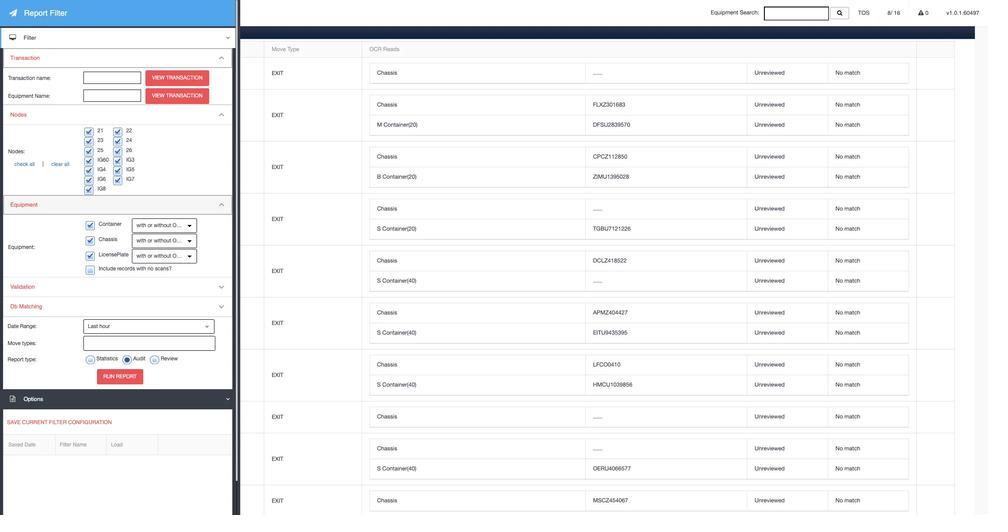 Task type: vqa. For each thing, say whether or not it's contained in the screenshot.


Task type: locate. For each thing, give the bounding box(es) containing it.
validation link
[[3, 277, 232, 297]]

s container(20) cell
[[370, 219, 585, 239]]

...... cell for chassis cell corresponding to oeru4066577
[[585, 439, 747, 459]]

zimu1395028
[[593, 174, 629, 180]]

10-
[[52, 74, 60, 81], [52, 168, 60, 175], [52, 220, 60, 227], [52, 272, 60, 279], [52, 324, 60, 331], [52, 418, 60, 425]]

16 down ap20231016001427
[[60, 272, 67, 279]]

without
[[154, 222, 171, 228], [154, 238, 171, 244], [154, 253, 171, 259]]

move inside tab list
[[272, 46, 286, 52]]

1 horizontal spatial 22
[[209, 70, 215, 76]]

2023- inside the 'ap20231016001431 2023-10-16 12:17:06'
[[37, 74, 52, 81]]

...... up oeru4066577
[[593, 445, 603, 452]]

no match cell
[[828, 63, 909, 84], [828, 95, 909, 115], [828, 115, 909, 136], [828, 147, 909, 167], [828, 167, 909, 187], [828, 199, 909, 219], [828, 219, 909, 239], [828, 251, 909, 271], [828, 271, 909, 291], [828, 303, 909, 323], [828, 323, 909, 343], [828, 355, 909, 375], [828, 375, 909, 395], [828, 407, 909, 427], [828, 439, 909, 459], [828, 459, 909, 479], [828, 491, 909, 511]]

10- inside ap20231016001429 2023-10-16 12:16:36
[[52, 168, 60, 175]]

3 with or without ocr from the top
[[136, 253, 184, 259]]

5 ...... cell from the top
[[585, 439, 747, 459]]

date range:
[[8, 323, 37, 329]]

12:16:36
[[68, 168, 90, 175]]

2 vertical spatial report
[[116, 373, 137, 379]]

10- down ap20231016001428
[[52, 220, 60, 227]]

1 vertical spatial with or without ocr
[[136, 238, 184, 244]]

last
[[88, 323, 98, 330]]

2023- right the range:
[[37, 324, 52, 331]]

7 match from the top
[[844, 226, 860, 232]]

date
[[8, 323, 19, 329], [25, 442, 36, 448]]

2023- down ap20231016001426
[[37, 418, 52, 425]]

match
[[844, 70, 860, 76], [844, 102, 860, 108], [844, 122, 860, 128], [844, 154, 860, 160], [844, 174, 860, 180], [844, 205, 860, 212], [844, 226, 860, 232], [844, 257, 860, 264], [844, 278, 860, 284], [844, 309, 860, 316], [844, 329, 860, 336], [844, 361, 860, 368], [844, 381, 860, 388], [844, 413, 860, 420], [844, 445, 860, 452], [844, 465, 860, 472], [844, 497, 860, 504]]

7 exit from the top
[[272, 372, 283, 378]]

1 vertical spatial view transaction
[[152, 93, 203, 99]]

cell containing ap20231016001428
[[30, 194, 201, 246]]

0 vertical spatial report
[[24, 8, 48, 17]]

0 vertical spatial equipment
[[711, 9, 738, 16]]

2023-
[[37, 74, 52, 81], [37, 168, 52, 175], [37, 220, 52, 227], [37, 272, 52, 279], [37, 324, 52, 331], [37, 418, 52, 425]]

m container(20)
[[377, 122, 418, 128]]

1 vertical spatial equipment
[[8, 93, 33, 99]]

0 vertical spatial or
[[148, 222, 152, 228]]

match for the dclz418522 cell
[[844, 257, 860, 264]]

1 ...... from the top
[[593, 70, 603, 76]]

None text field
[[83, 72, 141, 84], [83, 90, 141, 102], [83, 72, 141, 84], [83, 90, 141, 102]]

unreviewed for 4th no match cell from the bottom of the tab list containing transaction
[[755, 413, 785, 420]]

exit cell
[[264, 58, 362, 90], [264, 90, 362, 142], [264, 142, 362, 194], [264, 194, 362, 246], [264, 246, 362, 298], [264, 298, 362, 350], [264, 350, 362, 402], [264, 402, 362, 433], [264, 433, 362, 485], [264, 485, 362, 515]]

no match for the dclz418522 cell
[[836, 257, 860, 264]]

date inside row
[[25, 442, 36, 448]]

equipment
[[711, 9, 738, 16], [8, 93, 33, 99], [10, 201, 37, 208]]

12 unreviewed cell from the top
[[747, 355, 828, 375]]

25
[[98, 147, 103, 153]]

report inside button
[[116, 373, 137, 379]]

all right check
[[29, 161, 35, 167]]

s for tgbu7121226
[[377, 226, 381, 232]]

review
[[161, 356, 178, 362]]

unreviewed for ninth no match cell from the top
[[755, 278, 785, 284]]

...... down dclz418522
[[593, 278, 603, 284]]

1 vertical spatial view transaction button
[[145, 88, 209, 104]]

10- inside ap20231016001425 2023-10-16 12:15:47
[[52, 324, 60, 331]]

5 no match cell from the top
[[828, 167, 909, 187]]

exit
[[272, 70, 283, 76], [272, 112, 283, 118], [272, 164, 283, 170], [272, 216, 283, 222], [272, 268, 283, 274], [272, 320, 283, 326], [272, 372, 283, 378], [272, 414, 283, 420], [272, 456, 283, 462], [272, 497, 283, 504]]

6 match from the top
[[844, 205, 860, 212]]

4 unreviewed cell from the top
[[747, 147, 828, 167]]

16 inside ap20231016001425 2023-10-16 12:15:47
[[60, 324, 67, 331]]

equipment menu item
[[3, 195, 232, 277]]

5 no from the top
[[836, 174, 843, 180]]

equipment for search:
[[711, 9, 738, 16]]

2 vertical spatial or
[[148, 253, 152, 259]]

14 unreviewed cell from the top
[[747, 407, 828, 427]]

2023- inside ap20231016001426 2023-10-16 12:15:49
[[37, 418, 52, 425]]

match for hmcu1039856 cell
[[844, 381, 860, 388]]

1 chassis cell from the top
[[370, 63, 585, 84]]

1 vertical spatial move
[[8, 340, 21, 346]]

0 vertical spatial without
[[154, 222, 171, 228]]

warning image
[[918, 10, 924, 16]]

3 ...... from the top
[[593, 278, 603, 284]]

...... down hmcu1039856
[[593, 413, 603, 420]]

1 vertical spatial view
[[152, 93, 165, 99]]

17 unreviewed cell from the top
[[747, 491, 828, 511]]

11 no match cell from the top
[[828, 323, 909, 343]]

exit for eitu9435395
[[272, 320, 283, 326]]

equipment:
[[8, 244, 35, 250]]

9 no from the top
[[836, 278, 843, 284]]

move inside report filter 'navigation'
[[8, 340, 21, 346]]

s container(40) for hmcu1039856
[[377, 381, 416, 388]]

0 vertical spatial view transaction button
[[145, 70, 209, 86]]

grid
[[30, 41, 954, 515]]

container(20)
[[384, 122, 418, 128], [383, 174, 417, 180], [382, 226, 416, 232]]

s container(40) for eitu9435395
[[377, 329, 416, 336]]

10- inside ap20231016001427 2023-10-16 12:16:14
[[52, 272, 60, 279]]

2023- inside ap20231016001425 2023-10-16 12:15:47
[[37, 324, 52, 331]]

no match for apmz404427 cell
[[836, 309, 860, 316]]

zimu1395028 cell
[[585, 167, 747, 187]]

0 horizontal spatial 23
[[98, 137, 103, 143]]

with
[[136, 222, 146, 228], [136, 238, 146, 244], [136, 253, 146, 259], [136, 266, 146, 272]]

unreviewed for no match cell related to cpcz112850 cell
[[755, 154, 785, 160]]

4 s from the top
[[377, 381, 381, 388]]

with or without ocr for licenseplate
[[136, 253, 184, 259]]

0 vertical spatial 21
[[98, 128, 103, 134]]

12:15:47
[[68, 324, 90, 331]]

8 match from the top
[[844, 257, 860, 264]]

16 for ap20231016001428
[[60, 220, 67, 227]]

22 for transaction
[[209, 70, 215, 76]]

container(20) for m container(20)
[[384, 122, 418, 128]]

cpcz112850
[[593, 154, 627, 160]]

name
[[73, 442, 87, 448]]

no for no match cell related to eitu9435395 cell
[[836, 329, 843, 336]]

filter up 'ap20231016001423'
[[60, 442, 71, 448]]

grid inside tab list
[[30, 41, 954, 515]]

s inside cell
[[377, 226, 381, 232]]

no match cell for eitu9435395 cell
[[828, 323, 909, 343]]

2 s from the top
[[377, 278, 381, 284]]

1 vertical spatial 23
[[209, 456, 215, 462]]

8 unreviewed cell from the top
[[747, 251, 828, 271]]

14 no match from the top
[[836, 413, 860, 420]]

8/ 16
[[888, 10, 900, 16]]

4 exit cell from the top
[[264, 194, 362, 246]]

no for zimu1395028 cell's no match cell
[[836, 174, 843, 180]]

3 exit cell from the top
[[264, 142, 362, 194]]

1 vertical spatial without
[[154, 238, 171, 244]]

filter down the "bars" image
[[24, 35, 36, 41]]

1 without from the top
[[154, 222, 171, 228]]

date right saved at the bottom left of page
[[25, 442, 36, 448]]

16 right '8/'
[[894, 10, 900, 16]]

...... cell for chassis cell for tgbu7121226
[[585, 199, 747, 219]]

0 vertical spatial view
[[152, 75, 165, 81]]

4 s container(40) cell from the top
[[370, 459, 585, 479]]

container(40) for oeru4066577
[[382, 465, 416, 472]]

2 horizontal spatial report
[[116, 373, 137, 379]]

no match
[[836, 70, 860, 76], [836, 102, 860, 108], [836, 122, 860, 128], [836, 154, 860, 160], [836, 174, 860, 180], [836, 205, 860, 212], [836, 226, 860, 232], [836, 257, 860, 264], [836, 278, 860, 284], [836, 309, 860, 316], [836, 329, 860, 336], [836, 361, 860, 368], [836, 381, 860, 388], [836, 413, 860, 420], [836, 445, 860, 452], [836, 465, 860, 472], [836, 497, 860, 504]]

no match cell for lfco0410 cell
[[828, 355, 909, 375]]

ocr for container
[[173, 222, 184, 228]]

...... up flxz301683 on the top right
[[593, 70, 603, 76]]

no for no match cell for 'flxz301683' cell
[[836, 102, 843, 108]]

12 match from the top
[[844, 361, 860, 368]]

report for report filter
[[24, 8, 48, 17]]

ap20231016001426
[[37, 409, 89, 416]]

1 horizontal spatial report
[[24, 8, 48, 17]]

type
[[287, 46, 299, 52]]

1 or from the top
[[148, 222, 152, 228]]

row group for dfsu2839570's exit cell
[[370, 95, 909, 136]]

23 inside nodes menu item
[[98, 137, 103, 143]]

0 vertical spatial view transaction
[[152, 75, 203, 81]]

10- down ap20231016001425
[[52, 324, 60, 331]]

11 no match from the top
[[836, 329, 860, 336]]

chassis cell for eitu9435395
[[370, 303, 585, 323]]

or for container
[[148, 222, 152, 228]]

1 horizontal spatial date
[[25, 442, 36, 448]]

16 down ap20231016001428
[[60, 220, 67, 227]]

ap20231016001427
[[37, 263, 89, 270]]

view transaction button for name:
[[145, 70, 209, 86]]

0 horizontal spatial move
[[8, 340, 21, 346]]

transaction inside tab list
[[37, 46, 66, 52]]

23
[[98, 137, 103, 143], [209, 456, 215, 462]]

13 no from the top
[[836, 381, 843, 388]]

1 vertical spatial container(20)
[[383, 174, 417, 180]]

9 exit from the top
[[272, 456, 283, 462]]

1 horizontal spatial move
[[272, 46, 286, 52]]

10- inside ap20231016001428 2023-10-16 12:16:23
[[52, 220, 60, 227]]

11 unreviewed from the top
[[755, 329, 785, 336]]

with or without ocr for container
[[136, 222, 184, 228]]

equipment left search:
[[711, 9, 738, 16]]

menu containing nodes
[[3, 105, 232, 317]]

2023- up 'name:'
[[37, 74, 52, 81]]

exit for hmcu1039856
[[272, 372, 283, 378]]

container
[[99, 221, 122, 227]]

saved
[[8, 442, 23, 448]]

22 down node
[[209, 70, 215, 76]]

move left types:
[[8, 340, 21, 346]]

cpcz112850 cell
[[585, 147, 747, 167]]

2023- for 2023-10-16 12:15:47
[[37, 324, 52, 331]]

10- for 12:16:23
[[52, 220, 60, 227]]

date left the range:
[[8, 323, 19, 329]]

10- inside the 'ap20231016001431 2023-10-16 12:17:06'
[[52, 74, 60, 81]]

16 inside ap20231016001429 2023-10-16 12:16:36
[[60, 168, 67, 175]]

4 s container(40) from the top
[[377, 465, 416, 472]]

unreviewed cell for oeru4066577 cell
[[747, 459, 828, 479]]

......
[[593, 70, 603, 76], [593, 205, 603, 212], [593, 278, 603, 284], [593, 413, 603, 420], [593, 445, 603, 452]]

dfsu2839570 cell
[[585, 115, 747, 136]]

0 vertical spatial move
[[272, 46, 286, 52]]

row containing saved date
[[3, 435, 232, 455]]

all right clear at the left of the page
[[64, 161, 69, 167]]

s container(40) cell
[[370, 271, 585, 291], [370, 323, 585, 343], [370, 375, 585, 395], [370, 459, 585, 479]]

1 horizontal spatial 23
[[209, 456, 215, 462]]

16 no match from the top
[[836, 465, 860, 472]]

chassis
[[377, 70, 397, 76], [377, 102, 397, 108], [377, 154, 397, 160], [377, 205, 397, 212], [99, 236, 117, 242], [377, 257, 397, 264], [377, 309, 397, 316], [377, 361, 397, 368], [377, 413, 397, 420], [377, 445, 397, 452], [377, 497, 397, 504]]

move
[[272, 46, 286, 52], [8, 340, 21, 346]]

2023- down |
[[37, 168, 52, 175]]

0 vertical spatial 23
[[98, 137, 103, 143]]

filter right the "bars" image
[[50, 8, 67, 17]]

chassis cell
[[370, 63, 585, 84], [370, 95, 585, 115], [370, 147, 585, 167], [370, 199, 585, 219], [370, 251, 585, 271], [370, 303, 585, 323], [370, 355, 585, 375], [370, 407, 585, 427], [370, 439, 585, 459], [370, 491, 585, 511]]

3 10- from the top
[[52, 220, 60, 227]]

...... up tgbu7121226
[[593, 205, 603, 212]]

10- down ap20231016001426
[[52, 418, 60, 425]]

13 no match cell from the top
[[828, 375, 909, 395]]

16 for ap20231016001427
[[60, 272, 67, 279]]

1 s container(40) cell from the top
[[370, 271, 585, 291]]

unreviewed cell for tgbu7121226 cell
[[747, 219, 828, 239]]

options
[[24, 396, 43, 402]]

10- down ap20231016001427
[[52, 272, 60, 279]]

4 10- from the top
[[52, 272, 60, 279]]

9 unreviewed cell from the top
[[747, 271, 828, 291]]

s container(40)
[[377, 278, 416, 284], [377, 329, 416, 336], [377, 381, 416, 388], [377, 465, 416, 472]]

name:
[[37, 75, 51, 81]]

1 vertical spatial report
[[8, 357, 24, 363]]

2 chassis cell from the top
[[370, 95, 585, 115]]

no match cell for zimu1395028 cell
[[828, 167, 909, 187]]

include
[[99, 266, 116, 272]]

15 no from the top
[[836, 445, 843, 452]]

unreviewed
[[755, 70, 785, 76], [755, 102, 785, 108], [755, 122, 785, 128], [755, 154, 785, 160], [755, 174, 785, 180], [755, 205, 785, 212], [755, 226, 785, 232], [755, 257, 785, 264], [755, 278, 785, 284], [755, 309, 785, 316], [755, 329, 785, 336], [755, 361, 785, 368], [755, 381, 785, 388], [755, 413, 785, 420], [755, 445, 785, 452], [755, 465, 785, 472], [755, 497, 785, 504]]

2023- inside ap20231016001427 2023-10-16 12:16:14
[[37, 272, 52, 279]]

0 vertical spatial filter
[[50, 8, 67, 17]]

m container(20) cell
[[370, 115, 585, 136]]

filter
[[50, 8, 67, 17], [24, 35, 36, 41], [60, 442, 71, 448]]

hmcu1039856 cell
[[585, 375, 747, 395]]

dclz418522
[[593, 257, 627, 264]]

without for container
[[154, 222, 171, 228]]

no match for eitu9435395 cell
[[836, 329, 860, 336]]

chassis inside equipment menu item
[[99, 236, 117, 242]]

cell containing ap20231016001427
[[30, 246, 201, 298]]

or for licenseplate
[[148, 253, 152, 259]]

3 2023- from the top
[[37, 220, 52, 227]]

1 no from the top
[[836, 70, 843, 76]]

0 horizontal spatial all
[[29, 161, 35, 167]]

3 exit from the top
[[272, 164, 283, 170]]

10 no from the top
[[836, 309, 843, 316]]

filter for filter
[[24, 35, 36, 41]]

transaction name:
[[8, 75, 51, 81]]

0 horizontal spatial report
[[8, 357, 24, 363]]

cell
[[30, 58, 201, 90], [916, 58, 954, 90], [30, 90, 201, 142], [201, 90, 264, 142], [916, 90, 954, 142], [30, 142, 201, 194], [201, 142, 264, 194], [916, 142, 954, 194], [30, 194, 201, 246], [201, 194, 264, 246], [916, 194, 954, 246], [30, 246, 201, 298], [201, 246, 264, 298], [916, 246, 954, 298], [30, 298, 201, 350], [916, 298, 954, 350], [201, 350, 264, 402], [916, 350, 954, 402], [30, 402, 201, 433], [201, 402, 264, 433], [916, 402, 954, 433], [916, 433, 954, 485], [30, 485, 201, 515], [201, 485, 264, 515], [916, 485, 954, 515]]

10 unreviewed from the top
[[755, 309, 785, 316]]

match for mscz454067 cell
[[844, 497, 860, 504]]

22 inside nodes menu item
[[126, 128, 132, 134]]

10- down clear at the left of the page
[[52, 168, 60, 175]]

unreviewed cell for apmz404427 cell
[[747, 303, 828, 323]]

equipment inside transaction menu item
[[8, 93, 33, 99]]

16 inside ap20231016001427 2023-10-16 12:16:14
[[60, 272, 67, 279]]

report
[[24, 8, 48, 17], [8, 357, 24, 363], [116, 373, 137, 379]]

23 inside ap20231016001423 23
[[209, 456, 215, 462]]

16 down ap20231016001431
[[60, 74, 67, 81]]

5 exit from the top
[[272, 268, 283, 274]]

no match for 'flxz301683' cell
[[836, 102, 860, 108]]

15 unreviewed cell from the top
[[747, 439, 828, 459]]

filter inside "link"
[[60, 442, 71, 448]]

row group
[[30, 58, 954, 515], [370, 95, 909, 136], [370, 147, 909, 187], [370, 199, 909, 239], [370, 251, 909, 291], [370, 303, 909, 343], [370, 355, 909, 395], [370, 439, 909, 479]]

move left type
[[272, 46, 286, 52]]

1 vertical spatial 21
[[209, 320, 215, 326]]

1 vertical spatial 22
[[126, 128, 132, 134]]

5 exit cell from the top
[[264, 246, 362, 298]]

1 with or without ocr from the top
[[136, 222, 184, 228]]

chassis for chassis cell for tgbu7121226
[[377, 205, 397, 212]]

search image
[[837, 10, 842, 16]]

10 unreviewed cell from the top
[[747, 303, 828, 323]]

no match cell for dfsu2839570 cell
[[828, 115, 909, 136]]

...... cell
[[585, 63, 747, 84], [585, 199, 747, 219], [585, 271, 747, 291], [585, 407, 747, 427], [585, 439, 747, 459]]

5 no match from the top
[[836, 174, 860, 180]]

tab list
[[29, 24, 975, 515]]

2 view transaction button from the top
[[145, 88, 209, 104]]

no for oeru4066577 cell's no match cell
[[836, 465, 843, 472]]

16 inside ap20231016001428 2023-10-16 12:16:23
[[60, 220, 67, 227]]

2 2023- from the top
[[37, 168, 52, 175]]

tab
[[31, 24, 62, 39], [60, 24, 100, 38]]

exit cell for ......
[[264, 246, 362, 298]]

or
[[148, 222, 152, 228], [148, 238, 152, 244], [148, 253, 152, 259]]

16 unreviewed from the top
[[755, 465, 785, 472]]

unreviewed for dfsu2839570 cell no match cell
[[755, 122, 785, 128]]

dfsu2839570
[[593, 122, 630, 128]]

8 no match cell from the top
[[828, 251, 909, 271]]

0 vertical spatial with or without ocr
[[136, 222, 184, 228]]

1 match from the top
[[844, 70, 860, 76]]

no
[[836, 70, 843, 76], [836, 102, 843, 108], [836, 122, 843, 128], [836, 154, 843, 160], [836, 174, 843, 180], [836, 205, 843, 212], [836, 226, 843, 232], [836, 257, 843, 264], [836, 278, 843, 284], [836, 309, 843, 316], [836, 329, 843, 336], [836, 361, 843, 368], [836, 381, 843, 388], [836, 413, 843, 420], [836, 445, 843, 452], [836, 465, 843, 472], [836, 497, 843, 504]]

unreviewed for no match cell related to eitu9435395 cell
[[755, 329, 785, 336]]

0 horizontal spatial 21
[[98, 128, 103, 134]]

2023- down ap20231016001428
[[37, 220, 52, 227]]

1 s container(40) from the top
[[377, 278, 416, 284]]

16 down clear all link at left top
[[60, 168, 67, 175]]

3 s from the top
[[377, 329, 381, 336]]

2 no from the top
[[836, 102, 843, 108]]

with for chassis
[[136, 238, 146, 244]]

unreviewed cell
[[747, 63, 828, 84], [747, 95, 828, 115], [747, 115, 828, 136], [747, 147, 828, 167], [747, 167, 828, 187], [747, 199, 828, 219], [747, 219, 828, 239], [747, 251, 828, 271], [747, 271, 828, 291], [747, 303, 828, 323], [747, 323, 828, 343], [747, 355, 828, 375], [747, 375, 828, 395], [747, 407, 828, 427], [747, 439, 828, 459], [747, 459, 828, 479], [747, 491, 828, 511]]

1 tab from the left
[[31, 24, 62, 39]]

10- for 12:16:36
[[52, 168, 60, 175]]

without for licenseplate
[[154, 253, 171, 259]]

16 down ap20231016001426
[[60, 418, 67, 425]]

3 no match cell from the top
[[828, 115, 909, 136]]

9 chassis cell from the top
[[370, 439, 585, 459]]

3 match from the top
[[844, 122, 860, 128]]

unreviewed for 12th no match cell from the bottom
[[755, 205, 785, 212]]

run report button
[[97, 369, 143, 385]]

1 vertical spatial date
[[25, 442, 36, 448]]

container(40) for hmcu1039856
[[382, 381, 416, 388]]

5 ...... from the top
[[593, 445, 603, 452]]

lfco0410
[[593, 361, 621, 368]]

container(20) for b container(20)
[[383, 174, 417, 180]]

row
[[30, 41, 954, 58], [30, 58, 954, 90], [370, 63, 909, 84], [30, 90, 954, 142], [370, 95, 909, 115], [370, 115, 909, 136], [30, 142, 954, 194], [370, 147, 909, 167], [370, 167, 909, 187], [30, 194, 954, 246], [370, 199, 909, 219], [370, 219, 909, 239], [30, 246, 954, 298], [370, 251, 909, 271], [370, 271, 909, 291], [30, 298, 954, 350], [370, 303, 909, 323], [370, 323, 909, 343], [30, 350, 954, 402], [370, 355, 909, 375], [370, 375, 909, 395], [30, 402, 954, 433], [370, 407, 909, 427], [30, 433, 954, 485], [3, 435, 232, 455], [370, 439, 909, 459], [370, 459, 909, 479], [30, 485, 954, 515], [370, 491, 909, 511]]

row containing m container(20)
[[370, 115, 909, 136]]

row inside report filter 'navigation'
[[3, 435, 232, 455]]

6 exit from the top
[[272, 320, 283, 326]]

15 unreviewed from the top
[[755, 445, 785, 452]]

unreviewed for 17th no match cell from the bottom
[[755, 70, 785, 76]]

2023- for 2023-10-16 12:16:36
[[37, 168, 52, 175]]

1 horizontal spatial 21
[[209, 320, 215, 326]]

23 cell
[[201, 433, 264, 485]]

view transaction for transaction name:
[[152, 75, 203, 81]]

3 s container(40) from the top
[[377, 381, 416, 388]]

ocr reads
[[369, 46, 399, 52]]

unreviewed cell for tenth chassis cell from the bottom of the tab list containing transaction ...... cell
[[747, 63, 828, 84]]

16 down ap20231016001425
[[60, 324, 67, 331]]

None field
[[764, 7, 829, 20], [84, 337, 95, 350], [764, 7, 829, 20], [84, 337, 95, 350]]

ap20231016001429 2023-10-16 12:16:36
[[37, 159, 90, 175]]

16 inside the 'ap20231016001431 2023-10-16 12:17:06'
[[60, 74, 67, 81]]

v1.0.1.60497
[[947, 10, 979, 16]]

5 unreviewed cell from the top
[[747, 167, 828, 187]]

unreviewed for no match cell for 'flxz301683' cell
[[755, 102, 785, 108]]

no match cell for the dclz418522 cell
[[828, 251, 909, 271]]

7 exit cell from the top
[[264, 350, 362, 402]]

2 s container(40) from the top
[[377, 329, 416, 336]]

8 no from the top
[[836, 257, 843, 264]]

no for 12th no match cell from the bottom
[[836, 205, 843, 212]]

types:
[[22, 340, 36, 346]]

no for no match cell associated with tgbu7121226 cell
[[836, 226, 843, 232]]

2 ...... from the top
[[593, 205, 603, 212]]

2 vertical spatial with or without ocr
[[136, 253, 184, 259]]

2 all from the left
[[64, 161, 69, 167]]

cell containing ap20231016001429
[[30, 142, 201, 194]]

ap20231016001431 2023-10-16 12:17:06
[[37, 65, 90, 81]]

equipment up nodes
[[8, 93, 33, 99]]

17 no from the top
[[836, 497, 843, 504]]

no match for mscz454067 cell
[[836, 497, 860, 504]]

2023- inside ap20231016001429 2023-10-16 12:16:36
[[37, 168, 52, 175]]

report type:
[[8, 357, 37, 363]]

12:17:06
[[68, 74, 90, 81]]

ocr
[[369, 46, 382, 52], [173, 222, 184, 228], [173, 238, 184, 244], [173, 253, 184, 259]]

5 chassis cell from the top
[[370, 251, 585, 271]]

2 vertical spatial container(20)
[[382, 226, 416, 232]]

node
[[209, 46, 223, 52]]

ocr inside row
[[369, 46, 382, 52]]

equipment up ap20231016001428
[[10, 201, 37, 208]]

16 match from the top
[[844, 465, 860, 472]]

14 unreviewed from the top
[[755, 413, 785, 420]]

9 no match cell from the top
[[828, 271, 909, 291]]

10- down ap20231016001431
[[52, 74, 60, 81]]

validation
[[10, 284, 35, 290]]

0 vertical spatial 22
[[209, 70, 215, 76]]

equipment search:
[[711, 9, 764, 16]]

8 no match from the top
[[836, 257, 860, 264]]

1 vertical spatial or
[[148, 238, 152, 244]]

2 vertical spatial filter
[[60, 442, 71, 448]]

2023- down ap20231016001427
[[37, 272, 52, 279]]

filter name link
[[55, 435, 106, 455]]

2023- inside ap20231016001428 2023-10-16 12:16:23
[[37, 220, 52, 227]]

exit cell for zimu1395028
[[264, 142, 362, 194]]

tgbu7121226 cell
[[585, 219, 747, 239]]

container(40) for ......
[[382, 278, 416, 284]]

ap20231016001424 cell
[[30, 350, 201, 402]]

1 unreviewed cell from the top
[[747, 63, 828, 84]]

s container(40) for ......
[[377, 278, 416, 284]]

22 up the 24
[[126, 128, 132, 134]]

0 vertical spatial date
[[8, 323, 19, 329]]

menu
[[3, 105, 232, 317]]

grid containing transaction
[[30, 41, 954, 515]]

all
[[29, 161, 35, 167], [64, 161, 69, 167]]

4 no match cell from the top
[[828, 147, 909, 167]]

1 container(40) from the top
[[382, 278, 416, 284]]

22 inside 22 cell
[[209, 70, 215, 76]]

s for hmcu1039856
[[377, 381, 381, 388]]

3 without from the top
[[154, 253, 171, 259]]

1 view from the top
[[152, 75, 165, 81]]

unreviewed cell for ...... cell corresponding to chassis cell for tgbu7121226
[[747, 199, 828, 219]]

2 with from the top
[[136, 238, 146, 244]]

transaction
[[37, 46, 66, 52], [10, 55, 40, 61], [166, 75, 203, 81], [8, 75, 35, 81], [166, 93, 203, 99]]

1 vertical spatial filter
[[24, 35, 36, 41]]

12 unreviewed from the top
[[755, 361, 785, 368]]

row group for exit cell related to tgbu7121226
[[370, 199, 909, 239]]

4 chassis cell from the top
[[370, 199, 585, 219]]

13 match from the top
[[844, 381, 860, 388]]

24
[[126, 137, 132, 143]]

21
[[98, 128, 103, 134], [209, 320, 215, 326]]

1 horizontal spatial all
[[64, 161, 69, 167]]

5 s from the top
[[377, 465, 381, 472]]

with or without ocr
[[136, 222, 184, 228], [136, 238, 184, 244], [136, 253, 184, 259]]

unreviewed for oeru4066577 cell's no match cell
[[755, 465, 785, 472]]

2 no match from the top
[[836, 102, 860, 108]]

ap20231016001425 2023-10-16 12:15:47
[[37, 315, 90, 331]]

0 horizontal spatial 22
[[126, 128, 132, 134]]

ap20231016001426 2023-10-16 12:15:49
[[37, 409, 90, 425]]

tab list containing transaction
[[29, 24, 975, 515]]

view
[[152, 75, 165, 81], [152, 93, 165, 99]]

2 vertical spatial equipment
[[10, 201, 37, 208]]

ap20231016001423
[[37, 451, 89, 458]]

2 view transaction from the top
[[152, 93, 203, 99]]

0 vertical spatial container(20)
[[384, 122, 418, 128]]

2 vertical spatial without
[[154, 253, 171, 259]]

12:16:23
[[68, 220, 90, 227]]

2 or from the top
[[148, 238, 152, 244]]

4 no from the top
[[836, 154, 843, 160]]

10- inside ap20231016001426 2023-10-16 12:15:49
[[52, 418, 60, 425]]

move types:
[[8, 340, 36, 346]]

eitu9435395 cell
[[585, 323, 747, 343]]

10- for 12:15:47
[[52, 324, 60, 331]]

16 no match cell from the top
[[828, 459, 909, 479]]

no for ninth no match cell from the top
[[836, 278, 843, 284]]

21 inside nodes menu item
[[98, 128, 103, 134]]



Task type: describe. For each thing, give the bounding box(es) containing it.
exit cell for tgbu7121226
[[264, 194, 362, 246]]

2023- for 2023-10-16 12:15:49
[[37, 418, 52, 425]]

...... for 3rd ...... cell
[[593, 278, 603, 284]]

no match cell for 'flxz301683' cell
[[828, 95, 909, 115]]

with or without ocr for chassis
[[136, 238, 184, 244]]

no match cell for cpcz112850 cell
[[828, 147, 909, 167]]

15 match from the top
[[844, 445, 860, 452]]

equipment inside menu item
[[10, 201, 37, 208]]

14 match from the top
[[844, 413, 860, 420]]

no match cell for mscz454067 cell
[[828, 491, 909, 511]]

row group for exit cell associated with zimu1395028
[[370, 147, 909, 187]]

8/
[[888, 10, 892, 16]]

ig8
[[98, 186, 106, 192]]

records
[[117, 266, 135, 272]]

unreviewed cell for ...... cell associated with eighth chassis cell
[[747, 407, 828, 427]]

chassis for chassis cell corresponding to oeru4066577
[[377, 445, 397, 452]]

range:
[[20, 323, 37, 329]]

8 exit cell from the top
[[264, 402, 362, 433]]

...... cell for eighth chassis cell
[[585, 407, 747, 427]]

clear all link
[[45, 161, 76, 167]]

...... for ...... cell corresponding to chassis cell for tgbu7121226
[[593, 205, 603, 212]]

report filter navigation
[[0, 0, 235, 515]]

ap20231016001429
[[37, 159, 89, 166]]

1 exit cell from the top
[[264, 58, 362, 90]]

chassis cell for zimu1395028
[[370, 147, 585, 167]]

row containing transaction
[[30, 41, 954, 58]]

s for eitu9435395
[[377, 329, 381, 336]]

cell containing ap20231016001425
[[30, 298, 201, 350]]

unreviewed for no match cell related to lfco0410 cell
[[755, 361, 785, 368]]

s container(40) cell for eitu9435395
[[370, 323, 585, 343]]

statistics
[[96, 356, 118, 362]]

filter name
[[60, 442, 87, 448]]

15 no match cell from the top
[[828, 439, 909, 459]]

apmz404427 cell
[[585, 303, 747, 323]]

dclz418522 cell
[[585, 251, 747, 271]]

9 no match from the top
[[836, 278, 860, 284]]

run report
[[103, 373, 137, 379]]

2 tab from the left
[[60, 24, 100, 38]]

reads
[[383, 46, 399, 52]]

exit for ......
[[272, 268, 283, 274]]

scans?
[[155, 266, 172, 272]]

check all
[[14, 161, 35, 167]]

6 no match from the top
[[836, 205, 860, 212]]

db matching
[[10, 303, 42, 310]]

check
[[14, 161, 28, 167]]

unreviewed for no match cell for apmz404427 cell
[[755, 309, 785, 316]]

unreviewed cell for chassis cell corresponding to oeru4066577's ...... cell
[[747, 439, 828, 459]]

row containing ap20231016001431
[[30, 58, 954, 90]]

all for check all
[[29, 161, 35, 167]]

ap20231016001425
[[37, 315, 89, 322]]

26
[[126, 147, 132, 153]]

match for lfco0410 cell
[[844, 361, 860, 368]]

apmz404427
[[593, 309, 628, 316]]

unreviewed cell for cpcz112850 cell
[[747, 147, 828, 167]]

tos button
[[849, 0, 878, 26]]

oeru4066577 cell
[[585, 459, 747, 479]]

chassis for zimu1395028 chassis cell
[[377, 154, 397, 160]]

14 no match cell from the top
[[828, 407, 909, 427]]

s container(20)
[[377, 226, 416, 232]]

unreviewed for 15th no match cell from the top
[[755, 445, 785, 452]]

type:
[[25, 357, 37, 363]]

unreviewed cell for 'flxz301683' cell
[[747, 95, 828, 115]]

16 inside dropdown button
[[894, 10, 900, 16]]

no for 4th no match cell from the bottom of the tab list containing transaction
[[836, 413, 843, 420]]

15 no match from the top
[[836, 445, 860, 452]]

10- for 12:15:49
[[52, 418, 60, 425]]

0 horizontal spatial date
[[8, 323, 19, 329]]

no match for zimu1395028 cell
[[836, 174, 860, 180]]

row containing ap20231016001426
[[30, 402, 954, 433]]

1 exit from the top
[[272, 70, 283, 76]]

view for transaction name:
[[152, 75, 165, 81]]

10 chassis cell from the top
[[370, 491, 585, 511]]

22 cell
[[201, 58, 264, 90]]

last hour
[[88, 323, 110, 330]]

with for licenseplate
[[136, 253, 146, 259]]

2023- for 2023-10-16 12:17:06
[[37, 74, 52, 81]]

9 match from the top
[[844, 278, 860, 284]]

3 ...... cell from the top
[[585, 271, 747, 291]]

6 no match cell from the top
[[828, 199, 909, 219]]

v1.0.1.60497 button
[[938, 0, 988, 26]]

10 exit cell from the top
[[264, 485, 362, 515]]

row group for exit cell related to hmcu1039856
[[370, 355, 909, 395]]

unreviewed cell for 3rd ...... cell
[[747, 271, 828, 291]]

chassis cell for dfsu2839570
[[370, 95, 585, 115]]

flxz301683 cell
[[585, 95, 747, 115]]

1 no match cell from the top
[[828, 63, 909, 84]]

db
[[10, 303, 18, 310]]

ap20231016001428 2023-10-16 12:16:23
[[37, 211, 90, 227]]

tos
[[858, 10, 870, 16]]

8 exit from the top
[[272, 414, 283, 420]]

16 inside ap20231016001426 2023-10-16 12:15:49
[[60, 418, 67, 425]]

report filter link
[[0, 0, 235, 26]]

no match for lfco0410 cell
[[836, 361, 860, 368]]

no match for dfsu2839570 cell
[[836, 122, 860, 128]]

db matching link
[[3, 297, 232, 317]]

row containing s container(20)
[[370, 219, 909, 239]]

mscz454067
[[593, 497, 628, 504]]

nodes menu item
[[3, 105, 232, 195]]

match for eitu9435395 cell
[[844, 329, 860, 336]]

s container(40) cell for hmcu1039856
[[370, 375, 585, 395]]

8/ 16 button
[[879, 0, 909, 26]]

check all link
[[8, 161, 41, 167]]

saved date
[[8, 442, 36, 448]]

row group for exit cell for eitu9435395
[[370, 303, 909, 343]]

exit for zimu1395028
[[272, 164, 283, 170]]

menu inside report filter 'navigation'
[[3, 105, 232, 317]]

chassis for dfsu2839570 chassis cell
[[377, 102, 397, 108]]

row group containing ap20231016001431
[[30, 58, 954, 515]]

nodes:
[[8, 148, 25, 154]]

...... cell for tenth chassis cell from the bottom of the tab list containing transaction
[[585, 63, 747, 84]]

b
[[377, 174, 381, 180]]

transaction menu item
[[3, 48, 232, 104]]

nodes link
[[3, 105, 232, 125]]

no for mscz454067 cell's no match cell
[[836, 497, 843, 504]]

no for no match cell related to cpcz112850 cell
[[836, 154, 843, 160]]

m
[[377, 122, 382, 128]]

exit for oeru4066577
[[272, 456, 283, 462]]

name:
[[35, 93, 50, 99]]

chassis cell for ......
[[370, 251, 585, 271]]

ig3
[[126, 157, 134, 163]]

no match for hmcu1039856 cell
[[836, 381, 860, 388]]

no match cell for hmcu1039856 cell
[[828, 375, 909, 395]]

load link
[[107, 435, 158, 455]]

chassis for 1st chassis cell from the bottom of the tab list containing transaction
[[377, 497, 397, 504]]

or for chassis
[[148, 238, 152, 244]]

clear
[[51, 161, 63, 167]]

10 exit from the top
[[272, 497, 283, 504]]

lfco0410 cell
[[585, 355, 747, 375]]

clear all
[[51, 161, 69, 167]]

ap20231016001423 23
[[37, 451, 215, 462]]

equipment for name:
[[8, 93, 33, 99]]

cell containing ap20231016001426
[[30, 402, 201, 433]]

s for ......
[[377, 278, 381, 284]]

saved date link
[[4, 435, 55, 455]]

unreviewed for no match cell corresponding to the dclz418522 cell
[[755, 257, 785, 264]]

move for move types:
[[8, 340, 21, 346]]

ap20231016001424
[[37, 367, 89, 374]]

exit for dfsu2839570
[[272, 112, 283, 118]]

no match cell for oeru4066577 cell
[[828, 459, 909, 479]]

match for tgbu7121226 cell
[[844, 226, 860, 232]]

tgbu7121226
[[593, 226, 631, 232]]

unreviewed cell for eitu9435395 cell
[[747, 323, 828, 343]]

ap20231016001428
[[37, 211, 89, 218]]

oeru4066577
[[593, 465, 631, 472]]

unreviewed for zimu1395028 cell's no match cell
[[755, 174, 785, 180]]

view transaction for equipment name:
[[152, 93, 203, 99]]

|
[[41, 161, 45, 167]]

transaction link
[[3, 48, 232, 68]]

run
[[103, 373, 115, 379]]

search:
[[740, 9, 759, 16]]

...... for tenth chassis cell from the bottom of the tab list containing transaction ...... cell
[[593, 70, 603, 76]]

chassis for chassis cell associated with ......
[[377, 257, 397, 264]]

cell containing ap20231016001431
[[30, 58, 201, 90]]

all for clear all
[[64, 161, 69, 167]]

matching
[[19, 303, 42, 310]]

row containing b container(20)
[[370, 167, 909, 187]]

container(40) for eitu9435395
[[382, 329, 416, 336]]

equipment link
[[3, 195, 232, 215]]

licenseplate
[[99, 252, 129, 258]]

view for equipment name:
[[152, 93, 165, 99]]

0 button
[[909, 0, 937, 26]]

unreviewed cell for lfco0410 cell
[[747, 355, 828, 375]]

21 cell
[[201, 298, 264, 350]]

include records with no scans?
[[99, 266, 172, 272]]

row group for ......'s exit cell
[[370, 251, 909, 291]]

1 no match from the top
[[836, 70, 860, 76]]

options link
[[0, 389, 235, 409]]

0
[[924, 10, 929, 16]]

mscz454067 cell
[[585, 491, 747, 511]]

nodes
[[10, 111, 27, 118]]

exit cell for hmcu1039856
[[264, 350, 362, 402]]

eitu9435395
[[593, 329, 627, 336]]

view transaction button for name:
[[145, 88, 209, 104]]

report filter
[[24, 8, 67, 17]]

container(20) for s container(20)
[[382, 226, 416, 232]]

12:15:49
[[68, 418, 90, 425]]

load
[[111, 442, 123, 448]]

21 inside cell
[[209, 320, 215, 326]]

ocr for chassis
[[173, 238, 184, 244]]

12:16:14
[[68, 272, 90, 279]]

no match cell for apmz404427 cell
[[828, 303, 909, 323]]

s container(40) cell for ......
[[370, 271, 585, 291]]

no for 15th no match cell from the top
[[836, 445, 843, 452]]

2023- for 2023-10-16 12:16:23
[[37, 220, 52, 227]]

equipment name:
[[8, 93, 50, 99]]

...... for chassis cell corresponding to oeru4066577's ...... cell
[[593, 445, 603, 452]]

s container(40) cell for oeru4066577
[[370, 459, 585, 479]]

8 chassis cell from the top
[[370, 407, 585, 427]]

hour
[[99, 323, 110, 330]]

transaction inside "link"
[[10, 55, 40, 61]]

chassis for hmcu1039856 chassis cell
[[377, 361, 397, 368]]

4 with from the top
[[136, 266, 146, 272]]

filter link
[[0, 28, 235, 48]]

ig4
[[98, 166, 106, 172]]

match for oeru4066577 cell
[[844, 465, 860, 472]]

b container(20) cell
[[370, 167, 585, 187]]

ig60
[[98, 157, 109, 163]]

flxz301683
[[593, 102, 625, 108]]

no match for oeru4066577 cell
[[836, 465, 860, 472]]

ig7
[[126, 176, 134, 182]]

ig5
[[126, 166, 134, 172]]

bars image
[[36, 9, 43, 17]]



